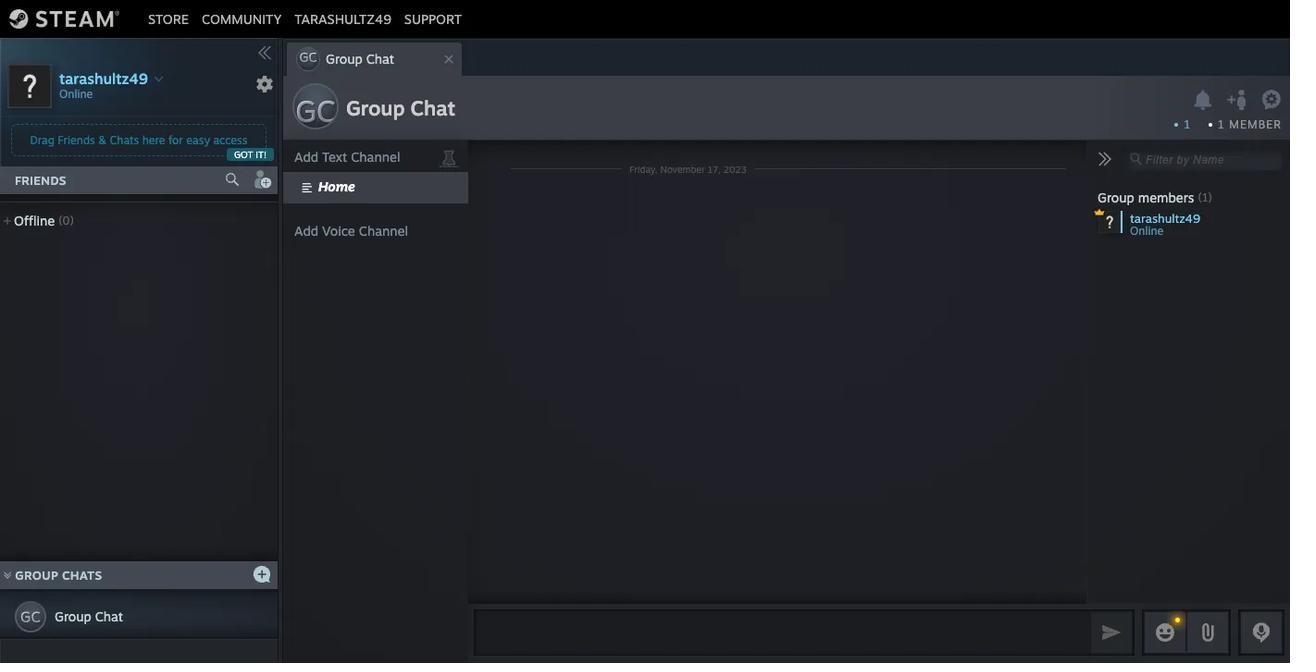 Task type: describe. For each thing, give the bounding box(es) containing it.
channel for add voice channel
[[359, 223, 408, 239]]

add voice channel
[[294, 223, 408, 239]]

text
[[322, 149, 347, 165]]

november
[[661, 163, 705, 175]]

drag
[[30, 133, 54, 147]]

2023
[[724, 163, 747, 175]]

( inside offline ( 0 )
[[59, 214, 63, 228]]

group inside gc group chat
[[326, 51, 363, 67]]

gc inside gc group chat
[[299, 49, 317, 65]]

create a group chat image
[[253, 565, 271, 584]]

store
[[148, 11, 189, 26]]

) inside group members ( 1 )
[[1209, 191, 1213, 205]]

for
[[168, 133, 183, 147]]

send special image
[[1197, 622, 1219, 644]]

offline ( 0 )
[[14, 213, 74, 229]]

access
[[213, 133, 248, 147]]

it!
[[256, 149, 267, 160]]

friends inside drag friends & chats here for easy access got it!
[[58, 133, 95, 147]]

2 vertical spatial tarashultz49
[[1131, 211, 1201, 226]]

offline
[[14, 213, 55, 229]]

support link
[[398, 11, 469, 26]]

unpin channel list image
[[437, 144, 461, 169]]

submit image
[[1100, 621, 1124, 645]]

( inside group members ( 1 )
[[1199, 191, 1203, 205]]

2 vertical spatial gc
[[20, 608, 41, 627]]

) inside offline ( 0 )
[[70, 214, 74, 228]]

0 vertical spatial group chat
[[346, 95, 456, 120]]

1 vertical spatial gc
[[296, 93, 336, 130]]

manage notification settings image
[[1192, 90, 1215, 111]]

got
[[234, 149, 253, 160]]

close this tab image
[[440, 54, 458, 65]]

community
[[202, 11, 282, 26]]

1 for 1 member
[[1219, 118, 1226, 131]]

friday,
[[630, 163, 658, 175]]

1 vertical spatial group chat
[[55, 609, 123, 625]]

friday, november 17, 2023
[[630, 163, 747, 175]]

chat inside gc group chat
[[366, 51, 395, 67]]

gc group chat
[[299, 49, 395, 67]]

collapse member list image
[[1098, 152, 1113, 167]]

1 horizontal spatial online
[[1131, 224, 1164, 238]]

support
[[404, 11, 462, 26]]

add a friend image
[[252, 169, 272, 190]]

1 member
[[1219, 118, 1282, 131]]

add for add voice channel
[[294, 223, 319, 239]]

member
[[1230, 118, 1282, 131]]



Task type: vqa. For each thing, say whether or not it's contained in the screenshot.
Z Z Z
no



Task type: locate. For each thing, give the bounding box(es) containing it.
1 horizontal spatial 1
[[1203, 191, 1209, 205]]

1 down filter by name text box
[[1203, 191, 1209, 205]]

0 vertical spatial friends
[[58, 133, 95, 147]]

0 horizontal spatial online
[[59, 87, 93, 100]]

2 horizontal spatial tarashultz49
[[1131, 211, 1201, 226]]

tarashultz49 down members
[[1131, 211, 1201, 226]]

1 vertical spatial )
[[70, 214, 74, 228]]

invite a friend to this group chat image
[[1227, 88, 1251, 112]]

0 vertical spatial add
[[294, 149, 319, 165]]

search my friends list image
[[224, 171, 241, 188]]

group members ( 1 )
[[1098, 190, 1213, 206]]

group chats
[[15, 569, 102, 583]]

group
[[326, 51, 363, 67], [346, 95, 405, 120], [1098, 190, 1135, 206], [15, 569, 58, 583], [55, 609, 91, 625]]

online
[[59, 87, 93, 100], [1131, 224, 1164, 238]]

chat down group chats
[[95, 609, 123, 625]]

chat
[[366, 51, 395, 67], [411, 95, 456, 120], [95, 609, 123, 625]]

) right offline at left top
[[70, 214, 74, 228]]

group chat
[[346, 95, 456, 120], [55, 609, 123, 625]]

( right offline at left top
[[59, 214, 63, 228]]

1
[[1185, 118, 1191, 131], [1219, 118, 1226, 131], [1203, 191, 1209, 205]]

members
[[1139, 190, 1195, 206]]

0 horizontal spatial chat
[[95, 609, 123, 625]]

1 vertical spatial (
[[59, 214, 63, 228]]

gc down the tarashultz49 link
[[299, 49, 317, 65]]

channel right voice
[[359, 223, 408, 239]]

1 inside group members ( 1 )
[[1203, 191, 1209, 205]]

friends
[[58, 133, 95, 147], [15, 173, 66, 188]]

1 horizontal spatial group chat
[[346, 95, 456, 120]]

)
[[1209, 191, 1213, 205], [70, 214, 74, 228]]

1 horizontal spatial chats
[[110, 133, 139, 147]]

tarashultz49 link
[[288, 11, 398, 26]]

2 horizontal spatial 1
[[1219, 118, 1226, 131]]

0 horizontal spatial )
[[70, 214, 74, 228]]

collapse chats list image
[[0, 572, 21, 580]]

1 vertical spatial friends
[[15, 173, 66, 188]]

1 add from the top
[[294, 149, 319, 165]]

0 horizontal spatial chats
[[62, 569, 102, 583]]

online down group members ( 1 )
[[1131, 224, 1164, 238]]

chats inside drag friends & chats here for easy access got it!
[[110, 133, 139, 147]]

0 vertical spatial channel
[[351, 149, 400, 165]]

1 vertical spatial add
[[294, 223, 319, 239]]

add text channel
[[294, 149, 400, 165]]

create new voice channel image
[[294, 220, 313, 239]]

chats
[[110, 133, 139, 147], [62, 569, 102, 583]]

gc
[[299, 49, 317, 65], [296, 93, 336, 130], [20, 608, 41, 627]]

community link
[[195, 11, 288, 26]]

online up drag friends & chats here for easy access got it!
[[59, 87, 93, 100]]

friends left the &
[[58, 133, 95, 147]]

1 vertical spatial tarashultz49
[[59, 69, 148, 88]]

add left voice
[[294, 223, 319, 239]]

0 vertical spatial )
[[1209, 191, 1213, 205]]

manage friends list settings image
[[256, 75, 274, 94]]

&
[[98, 133, 107, 147]]

here
[[142, 133, 165, 147]]

None text field
[[474, 610, 1087, 656]]

manage group chat settings image
[[1262, 90, 1286, 114]]

1 left member
[[1219, 118, 1226, 131]]

tarashultz49 up gc group chat
[[295, 11, 392, 26]]

1 up filter by name text box
[[1185, 118, 1191, 131]]

2 vertical spatial chat
[[95, 609, 123, 625]]

gc up create new text channel icon
[[296, 93, 336, 130]]

0 vertical spatial gc
[[299, 49, 317, 65]]

chat down the tarashultz49 link
[[366, 51, 395, 67]]

0 vertical spatial chats
[[110, 133, 139, 147]]

friends down drag
[[15, 173, 66, 188]]

0 vertical spatial tarashultz49
[[295, 11, 392, 26]]

0 horizontal spatial tarashultz49
[[59, 69, 148, 88]]

) down filter by name text box
[[1209, 191, 1213, 205]]

tarashultz49 up the &
[[59, 69, 148, 88]]

1 horizontal spatial )
[[1209, 191, 1213, 205]]

0 horizontal spatial (
[[59, 214, 63, 228]]

add left text
[[294, 149, 319, 165]]

home
[[319, 179, 355, 194]]

add for add text channel
[[294, 149, 319, 165]]

1 horizontal spatial chat
[[366, 51, 395, 67]]

1 vertical spatial online
[[1131, 224, 1164, 238]]

0 vertical spatial chat
[[366, 51, 395, 67]]

0
[[63, 214, 70, 228]]

channel right text
[[351, 149, 400, 165]]

0 vertical spatial online
[[59, 87, 93, 100]]

1 horizontal spatial tarashultz49
[[295, 11, 392, 26]]

2 horizontal spatial chat
[[411, 95, 456, 120]]

1 vertical spatial chats
[[62, 569, 102, 583]]

drag friends & chats here for easy access got it!
[[30, 133, 267, 160]]

( right members
[[1199, 191, 1203, 205]]

(
[[1199, 191, 1203, 205], [59, 214, 63, 228]]

1 vertical spatial channel
[[359, 223, 408, 239]]

1 vertical spatial chat
[[411, 95, 456, 120]]

group chat down group chats
[[55, 609, 123, 625]]

Filter by Name text field
[[1124, 148, 1283, 172]]

1 for 1
[[1185, 118, 1191, 131]]

tarashultz49
[[295, 11, 392, 26], [59, 69, 148, 88], [1131, 211, 1201, 226]]

add
[[294, 149, 319, 165], [294, 223, 319, 239]]

group chat up unpin channel list image
[[346, 95, 456, 120]]

chats right collapse chats list icon
[[62, 569, 102, 583]]

0 horizontal spatial 1
[[1185, 118, 1191, 131]]

2 add from the top
[[294, 223, 319, 239]]

voice
[[322, 223, 355, 239]]

chat down close this tab image
[[411, 95, 456, 120]]

1 horizontal spatial (
[[1199, 191, 1203, 205]]

easy
[[186, 133, 210, 147]]

channel
[[351, 149, 400, 165], [359, 223, 408, 239]]

gc down collapse chats list icon
[[20, 608, 41, 627]]

17,
[[708, 163, 721, 175]]

chats right the &
[[110, 133, 139, 147]]

create new text channel image
[[294, 146, 313, 165]]

sorting alphabetically image
[[248, 208, 270, 231]]

store link
[[142, 11, 195, 26]]

channel for add text channel
[[351, 149, 400, 165]]

0 horizontal spatial group chat
[[55, 609, 123, 625]]

0 vertical spatial (
[[1199, 191, 1203, 205]]



